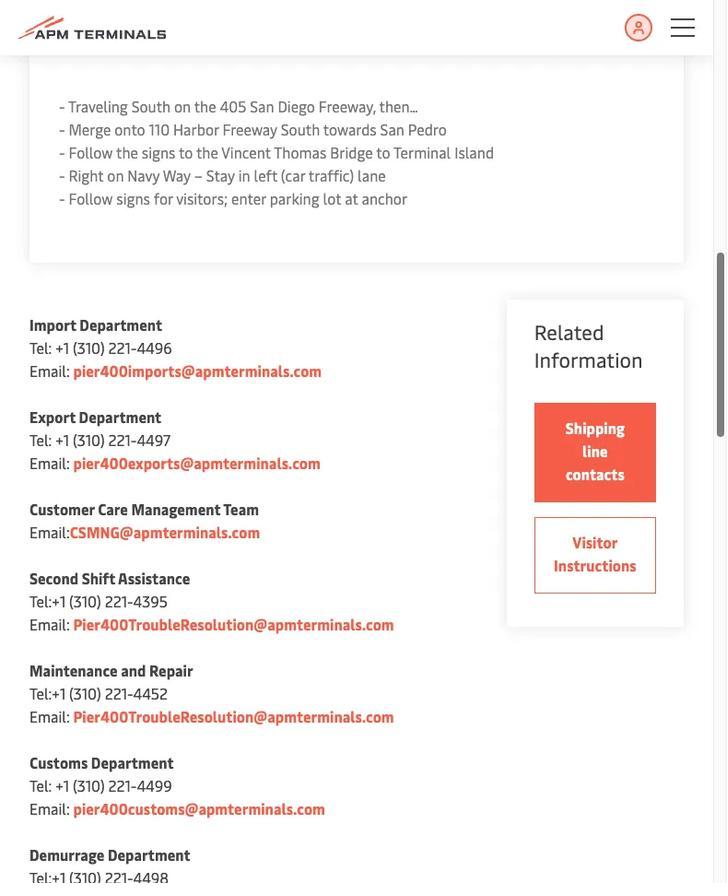 Task type: vqa. For each thing, say whether or not it's contained in the screenshot.
'+1' corresponding to pier400customs@apmterminals.com
yes



Task type: describe. For each thing, give the bounding box(es) containing it.
221- for 4496
[[108, 338, 137, 358]]

lane
[[358, 165, 386, 185]]

the up harbor
[[194, 96, 216, 116]]

pier400troubleresolution@apmterminals.com for repair
[[73, 707, 395, 727]]

(405
[[123, 15, 150, 32]]

0 vertical spatial san
[[250, 96, 274, 116]]

email: for import department tel: +1 (310) 221-4496 email: pier400imports@apmterminals.com
[[30, 361, 70, 381]]

email: for customs department tel: +1 (310) 221-4499 email: pier400customs@apmterminals.com
[[30, 799, 70, 819]]

(310) for second
[[69, 591, 101, 612]]

0 horizontal spatial on
[[107, 165, 124, 185]]

export department tel: +1 (310) 221-4497 email: pier400exports@apmterminals.com
[[30, 407, 321, 473]]

email: for export department tel: +1 (310) 221-4497 email: pier400exports@apmterminals.com
[[30, 453, 70, 473]]

221- for 4452
[[105, 684, 133, 704]]

customs department tel: +1 (310) 221-4499 email: pier400customs@apmterminals.com
[[30, 753, 326, 819]]

1 vertical spatial signs
[[117, 188, 150, 208]]

the up –
[[196, 142, 219, 162]]

vincent
[[222, 142, 271, 162]]

from
[[53, 15, 83, 32]]

0 vertical spatial signs
[[142, 142, 176, 162]]

4499
[[137, 776, 172, 796]]

3 - from the top
[[59, 142, 65, 162]]

terminal
[[394, 142, 451, 162]]

in
[[239, 165, 251, 185]]

(310) for import
[[73, 338, 105, 358]]

from north (405 fwy) tab panel
[[30, 54, 684, 263]]

way
[[163, 165, 191, 185]]

tel: for export
[[30, 430, 52, 450]]

110
[[149, 119, 170, 139]]

management
[[131, 499, 221, 519]]

team
[[224, 499, 259, 519]]

line
[[583, 441, 608, 461]]

freeway
[[223, 119, 278, 139]]

related
[[535, 318, 605, 346]]

2 follow from the top
[[69, 188, 113, 208]]

customs
[[30, 753, 88, 773]]

email: for maintenance and repair tel:+1 (310) 221-4452 email: pier400troubleresolution@apmterminals.com
[[30, 707, 70, 727]]

pedro
[[408, 119, 447, 139]]

repair
[[150, 661, 193, 681]]

shipping
[[566, 418, 625, 438]]

(310) for maintenance
[[69, 684, 101, 704]]

for
[[154, 188, 173, 208]]

second shift assistance tel:+1 (310) 221-4395 email: pier400troubleresolution@apmterminals.com
[[30, 568, 395, 635]]

1 to from the left
[[179, 142, 193, 162]]

customer
[[30, 499, 95, 519]]

the down "onto"
[[116, 142, 138, 162]]

5 - from the top
[[59, 188, 65, 208]]

from north (405 fwy)
[[53, 15, 183, 32]]

onto
[[115, 119, 145, 139]]

tel:+1 for maintenance
[[30, 684, 66, 704]]

from north (405 fwy) tab list
[[30, 0, 684, 54]]

at
[[345, 188, 359, 208]]

lot
[[323, 188, 342, 208]]

visitors;
[[176, 188, 228, 208]]

maintenance and repair tel:+1 (310) 221-4452 email: pier400troubleresolution@apmterminals.com
[[30, 661, 395, 727]]

visitor
[[573, 532, 618, 553]]

second
[[30, 568, 79, 589]]

csmng@apmterminals.com link
[[70, 522, 260, 542]]

merge
[[69, 119, 111, 139]]

visitor instructions link
[[535, 518, 657, 594]]

towards
[[324, 119, 377, 139]]

thomas
[[274, 142, 327, 162]]

related information
[[535, 318, 643, 374]]

fwy)
[[153, 15, 183, 32]]

2 pier400troubleresolution@apmterminals.com link from the top
[[73, 707, 395, 727]]

shipping line contacts
[[566, 418, 625, 484]]

assistance
[[118, 568, 190, 589]]

4452
[[133, 684, 168, 704]]

pier400troubleresolution@apmterminals.com for assistance
[[73, 614, 395, 635]]

1 - from the top
[[59, 96, 65, 116]]



Task type: locate. For each thing, give the bounding box(es) containing it.
1 horizontal spatial san
[[381, 119, 405, 139]]

on left the navy
[[107, 165, 124, 185]]

the
[[194, 96, 216, 116], [116, 142, 138, 162], [196, 142, 219, 162]]

5 email: from the top
[[30, 707, 70, 727]]

south up 110
[[132, 96, 171, 116]]

2 pier400troubleresolution@apmterminals.com from the top
[[73, 707, 395, 727]]

harbor
[[173, 119, 219, 139]]

shift
[[82, 568, 115, 589]]

care
[[98, 499, 128, 519]]

(310) inside maintenance and repair tel:+1 (310) 221-4452 email: pier400troubleresolution@apmterminals.com
[[69, 684, 101, 704]]

1 follow from the top
[[69, 142, 113, 162]]

department
[[80, 315, 162, 335], [79, 407, 162, 427], [91, 753, 174, 773], [108, 845, 191, 865]]

tel:+1 for second
[[30, 591, 66, 612]]

demurrage department
[[30, 845, 191, 865]]

pier400exports@apmterminals.com
[[73, 453, 321, 473]]

email: up "export"
[[30, 361, 70, 381]]

(310) inside second shift assistance tel:+1 (310) 221-4395 email: pier400troubleresolution@apmterminals.com
[[69, 591, 101, 612]]

pier400troubleresolution@apmterminals.com link down repair at left
[[73, 707, 395, 727]]

1 vertical spatial on
[[107, 165, 124, 185]]

email: up customs
[[30, 707, 70, 727]]

visitor instructions
[[554, 532, 637, 576]]

island
[[455, 142, 495, 162]]

3 tel: from the top
[[30, 776, 52, 796]]

0 vertical spatial tel:
[[30, 338, 52, 358]]

2 - from the top
[[59, 119, 65, 139]]

email: inside customer care management team email: csmng@apmterminals.com
[[30, 522, 70, 542]]

tel: down "export"
[[30, 430, 52, 450]]

san up 'freeway'
[[250, 96, 274, 116]]

2 to from the left
[[377, 142, 391, 162]]

tel:+1 inside second shift assistance tel:+1 (310) 221-4395 email: pier400troubleresolution@apmterminals.com
[[30, 591, 66, 612]]

(310) for export
[[73, 430, 105, 450]]

0 vertical spatial pier400troubleresolution@apmterminals.com link
[[73, 614, 395, 635]]

san down then… in the top right of the page
[[381, 119, 405, 139]]

4395
[[133, 591, 168, 612]]

shipping line contacts link
[[535, 403, 657, 503]]

(310) inside import department tel: +1 (310) 221-4496 email: pier400imports@apmterminals.com
[[73, 338, 105, 358]]

email: inside export department tel: +1 (310) 221-4497 email: pier400exports@apmterminals.com
[[30, 453, 70, 473]]

221- down and
[[105, 684, 133, 704]]

pier400troubleresolution@apmterminals.com inside second shift assistance tel:+1 (310) 221-4395 email: pier400troubleresolution@apmterminals.com
[[73, 614, 395, 635]]

tel:
[[30, 338, 52, 358], [30, 430, 52, 450], [30, 776, 52, 796]]

1 vertical spatial tel:+1
[[30, 684, 66, 704]]

demurrage
[[30, 845, 105, 865]]

diego
[[278, 96, 315, 116]]

tel:+1 down second
[[30, 591, 66, 612]]

tel: for customs
[[30, 776, 52, 796]]

221- up pier400imports@apmterminals.com
[[108, 338, 137, 358]]

221- inside maintenance and repair tel:+1 (310) 221-4452 email: pier400troubleresolution@apmterminals.com
[[105, 684, 133, 704]]

pier400troubleresolution@apmterminals.com link
[[73, 614, 395, 635], [73, 707, 395, 727]]

pier400troubleresolution@apmterminals.com link up maintenance and repair tel:+1 (310) 221-4452 email: pier400troubleresolution@apmterminals.com
[[73, 614, 395, 635]]

2 +1 from the top
[[56, 430, 69, 450]]

maintenance
[[30, 661, 118, 681]]

221- for 4395
[[105, 591, 133, 612]]

email: down second
[[30, 614, 70, 635]]

and
[[121, 661, 146, 681]]

south
[[132, 96, 171, 116], [281, 119, 320, 139]]

south up the thomas
[[281, 119, 320, 139]]

parking
[[270, 188, 320, 208]]

4 - from the top
[[59, 165, 65, 185]]

221- inside import department tel: +1 (310) 221-4496 email: pier400imports@apmterminals.com
[[108, 338, 137, 358]]

0 horizontal spatial san
[[250, 96, 274, 116]]

customer care management team email: csmng@apmterminals.com
[[30, 499, 260, 542]]

1 +1 from the top
[[56, 338, 69, 358]]

0 vertical spatial tel:+1
[[30, 591, 66, 612]]

information
[[535, 346, 643, 374]]

department for 4497
[[79, 407, 162, 427]]

email: down "export"
[[30, 453, 70, 473]]

pier400exports@apmterminals.com link
[[73, 453, 321, 473]]

(310) down customs
[[73, 776, 105, 796]]

department for 4499
[[91, 753, 174, 773]]

email: inside maintenance and repair tel:+1 (310) 221-4452 email: pier400troubleresolution@apmterminals.com
[[30, 707, 70, 727]]

1 horizontal spatial south
[[281, 119, 320, 139]]

221- up care
[[108, 430, 137, 450]]

from north (405 fwy) button
[[30, 0, 206, 54]]

signs down 110
[[142, 142, 176, 162]]

1 vertical spatial pier400troubleresolution@apmterminals.com link
[[73, 707, 395, 727]]

+1 inside customs department tel: +1 (310) 221-4499 email: pier400customs@apmterminals.com
[[56, 776, 69, 796]]

0 vertical spatial on
[[174, 96, 191, 116]]

pier400imports@apmterminals.com link
[[73, 361, 322, 381]]

405
[[220, 96, 247, 116]]

+1 for pier400customs@apmterminals.com
[[56, 776, 69, 796]]

follow
[[69, 142, 113, 162], [69, 188, 113, 208]]

4496
[[137, 338, 172, 358]]

+1 down customs
[[56, 776, 69, 796]]

0 horizontal spatial south
[[132, 96, 171, 116]]

1 pier400troubleresolution@apmterminals.com from the top
[[73, 614, 395, 635]]

stay
[[206, 165, 235, 185]]

contacts
[[566, 464, 625, 484]]

0 vertical spatial follow
[[69, 142, 113, 162]]

2 vertical spatial +1
[[56, 776, 69, 796]]

2 email: from the top
[[30, 453, 70, 473]]

tel: inside export department tel: +1 (310) 221-4497 email: pier400exports@apmterminals.com
[[30, 430, 52, 450]]

1 horizontal spatial to
[[377, 142, 391, 162]]

freeway,
[[319, 96, 376, 116]]

signs down the navy
[[117, 188, 150, 208]]

department inside import department tel: +1 (310) 221-4496 email: pier400imports@apmterminals.com
[[80, 315, 162, 335]]

(310) inside customs department tel: +1 (310) 221-4499 email: pier400customs@apmterminals.com
[[73, 776, 105, 796]]

instructions
[[554, 555, 637, 576]]

anchor
[[362, 188, 408, 208]]

2 tel:+1 from the top
[[30, 684, 66, 704]]

right
[[69, 165, 104, 185]]

department inside export department tel: +1 (310) 221-4497 email: pier400exports@apmterminals.com
[[79, 407, 162, 427]]

(car
[[281, 165, 306, 185]]

4 email: from the top
[[30, 614, 70, 635]]

to
[[179, 142, 193, 162], [377, 142, 391, 162]]

–
[[194, 165, 203, 185]]

221- up demurrage department
[[108, 776, 137, 796]]

(310) down the import
[[73, 338, 105, 358]]

pier400customs@apmterminals.com link
[[73, 799, 326, 819]]

1 tel:+1 from the top
[[30, 591, 66, 612]]

email: inside customs department tel: +1 (310) 221-4499 email: pier400customs@apmterminals.com
[[30, 799, 70, 819]]

1 tel: from the top
[[30, 338, 52, 358]]

email: inside import department tel: +1 (310) 221-4496 email: pier400imports@apmterminals.com
[[30, 361, 70, 381]]

navy
[[128, 165, 160, 185]]

(310) inside export department tel: +1 (310) 221-4497 email: pier400exports@apmterminals.com
[[73, 430, 105, 450]]

tel: for import
[[30, 338, 52, 358]]

1 pier400troubleresolution@apmterminals.com link from the top
[[73, 614, 395, 635]]

0 horizontal spatial to
[[179, 142, 193, 162]]

(310) for customs
[[73, 776, 105, 796]]

tel: down customs
[[30, 776, 52, 796]]

email: inside second shift assistance tel:+1 (310) 221-4395 email: pier400troubleresolution@apmterminals.com
[[30, 614, 70, 635]]

email:
[[30, 361, 70, 381], [30, 453, 70, 473], [30, 522, 70, 542], [30, 614, 70, 635], [30, 707, 70, 727], [30, 799, 70, 819]]

to up the lane
[[377, 142, 391, 162]]

email: down customer
[[30, 522, 70, 542]]

traffic)
[[309, 165, 354, 185]]

department up 4496 in the top left of the page
[[80, 315, 162, 335]]

to up way
[[179, 142, 193, 162]]

+1
[[56, 338, 69, 358], [56, 430, 69, 450], [56, 776, 69, 796]]

1 vertical spatial san
[[381, 119, 405, 139]]

email: down customs
[[30, 799, 70, 819]]

tel:+1 down maintenance
[[30, 684, 66, 704]]

bridge
[[330, 142, 373, 162]]

3 +1 from the top
[[56, 776, 69, 796]]

+1 down "export"
[[56, 430, 69, 450]]

csmng@apmterminals.com
[[70, 522, 260, 542]]

3 email: from the top
[[30, 522, 70, 542]]

enter
[[232, 188, 266, 208]]

0 vertical spatial +1
[[56, 338, 69, 358]]

pier400imports@apmterminals.com
[[73, 361, 322, 381]]

-
[[59, 96, 65, 116], [59, 119, 65, 139], [59, 142, 65, 162], [59, 165, 65, 185], [59, 188, 65, 208]]

1 email: from the top
[[30, 361, 70, 381]]

2 vertical spatial tel:
[[30, 776, 52, 796]]

+1 inside export department tel: +1 (310) 221-4497 email: pier400exports@apmterminals.com
[[56, 430, 69, 450]]

+1 down the import
[[56, 338, 69, 358]]

1 vertical spatial south
[[281, 119, 320, 139]]

(310) down the shift
[[69, 591, 101, 612]]

221- down the shift
[[105, 591, 133, 612]]

on
[[174, 96, 191, 116], [107, 165, 124, 185]]

import
[[30, 315, 76, 335]]

221-
[[108, 338, 137, 358], [108, 430, 137, 450], [105, 591, 133, 612], [105, 684, 133, 704], [108, 776, 137, 796]]

+1 inside import department tel: +1 (310) 221-4496 email: pier400imports@apmterminals.com
[[56, 338, 69, 358]]

221- for 4499
[[108, 776, 137, 796]]

4497
[[137, 430, 171, 450]]

+1 for pier400exports@apmterminals.com
[[56, 430, 69, 450]]

2 tel: from the top
[[30, 430, 52, 450]]

0 vertical spatial south
[[132, 96, 171, 116]]

6 email: from the top
[[30, 799, 70, 819]]

department down the pier400customs@apmterminals.com link
[[108, 845, 191, 865]]

1 vertical spatial follow
[[69, 188, 113, 208]]

pier400customs@apmterminals.com
[[73, 799, 326, 819]]

0 vertical spatial pier400troubleresolution@apmterminals.com
[[73, 614, 395, 635]]

department up 4499
[[91, 753, 174, 773]]

1 vertical spatial +1
[[56, 430, 69, 450]]

221- inside export department tel: +1 (310) 221-4497 email: pier400exports@apmterminals.com
[[108, 430, 137, 450]]

export
[[30, 407, 76, 427]]

tel: down the import
[[30, 338, 52, 358]]

tel: inside import department tel: +1 (310) 221-4496 email: pier400imports@apmterminals.com
[[30, 338, 52, 358]]

+1 for pier400imports@apmterminals.com
[[56, 338, 69, 358]]

department up 4497
[[79, 407, 162, 427]]

san
[[250, 96, 274, 116], [381, 119, 405, 139]]

221- for 4497
[[108, 430, 137, 450]]

north
[[86, 15, 120, 32]]

signs
[[142, 142, 176, 162], [117, 188, 150, 208]]

tel: inside customs department tel: +1 (310) 221-4499 email: pier400customs@apmterminals.com
[[30, 776, 52, 796]]

221- inside second shift assistance tel:+1 (310) 221-4395 email: pier400troubleresolution@apmterminals.com
[[105, 591, 133, 612]]

- traveling south on the 405 san diego freeway, then… - merge onto 110 harbor freeway south towards san pedro - follow the signs to the vincent thomas bridge to terminal island - right on navy way – stay in left (car traffic) lane - follow signs for visitors; enter parking lot at anchor
[[59, 96, 495, 208]]

(310) down "export"
[[73, 430, 105, 450]]

1 horizontal spatial on
[[174, 96, 191, 116]]

department inside customs department tel: +1 (310) 221-4499 email: pier400customs@apmterminals.com
[[91, 753, 174, 773]]

pier400troubleresolution@apmterminals.com inside maintenance and repair tel:+1 (310) 221-4452 email: pier400troubleresolution@apmterminals.com
[[73, 707, 395, 727]]

import department tel: +1 (310) 221-4496 email: pier400imports@apmterminals.com
[[30, 315, 322, 381]]

then…
[[380, 96, 419, 116]]

tel:+1 inside maintenance and repair tel:+1 (310) 221-4452 email: pier400troubleresolution@apmterminals.com
[[30, 684, 66, 704]]

pier400troubleresolution@apmterminals.com up maintenance and repair tel:+1 (310) 221-4452 email: pier400troubleresolution@apmterminals.com
[[73, 614, 395, 635]]

traveling
[[68, 96, 128, 116]]

follow down right
[[69, 188, 113, 208]]

(310) down maintenance
[[69, 684, 101, 704]]

pier400troubleresolution@apmterminals.com
[[73, 614, 395, 635], [73, 707, 395, 727]]

department for 4496
[[80, 315, 162, 335]]

221- inside customs department tel: +1 (310) 221-4499 email: pier400customs@apmterminals.com
[[108, 776, 137, 796]]

1 vertical spatial pier400troubleresolution@apmterminals.com
[[73, 707, 395, 727]]

pier400troubleresolution@apmterminals.com down repair at left
[[73, 707, 395, 727]]

follow down merge
[[69, 142, 113, 162]]

on up harbor
[[174, 96, 191, 116]]

1 vertical spatial tel:
[[30, 430, 52, 450]]

tel:+1
[[30, 591, 66, 612], [30, 684, 66, 704]]

left
[[254, 165, 278, 185]]

email: for second shift assistance tel:+1 (310) 221-4395 email: pier400troubleresolution@apmterminals.com
[[30, 614, 70, 635]]



